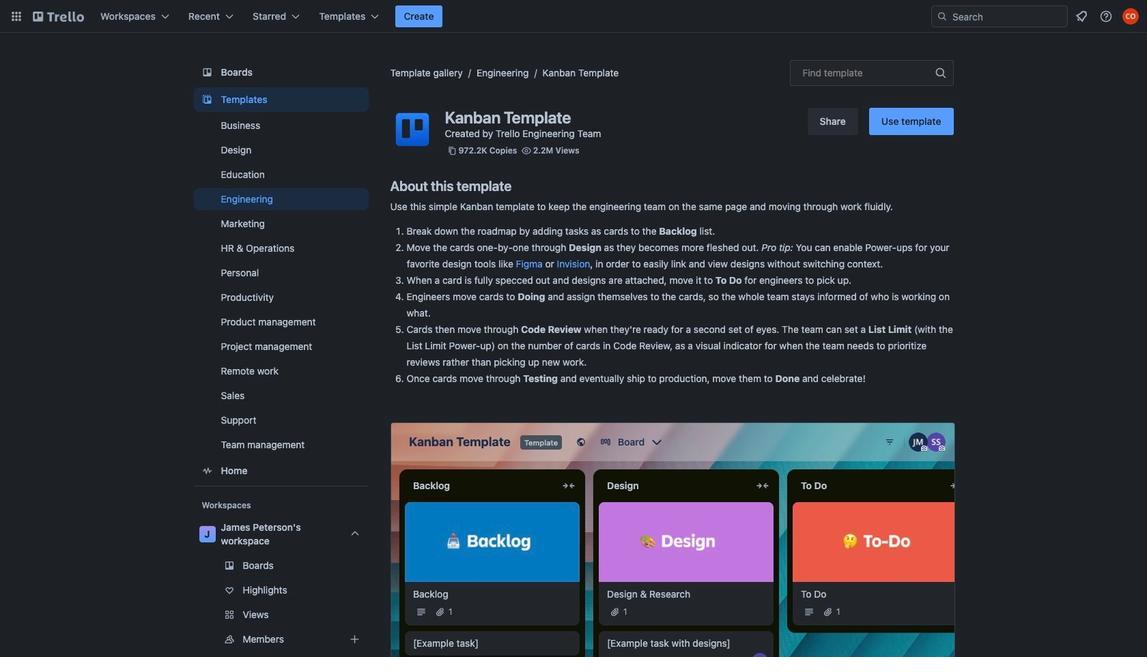 Task type: vqa. For each thing, say whether or not it's contained in the screenshot.
the search image
yes



Task type: locate. For each thing, give the bounding box(es) containing it.
open information menu image
[[1099, 10, 1113, 23]]

template board image
[[199, 92, 215, 108]]

christina overa (christinaovera) image
[[1123, 8, 1139, 25]]

None field
[[790, 60, 954, 86]]

Search field
[[948, 7, 1067, 26]]

primary element
[[0, 0, 1147, 33]]

trello engineering team image
[[390, 108, 434, 152]]

home image
[[199, 463, 215, 479]]

0 notifications image
[[1074, 8, 1090, 25]]



Task type: describe. For each thing, give the bounding box(es) containing it.
back to home image
[[33, 5, 84, 27]]

add image
[[347, 632, 363, 648]]

search image
[[937, 11, 948, 22]]

board image
[[199, 64, 215, 81]]



